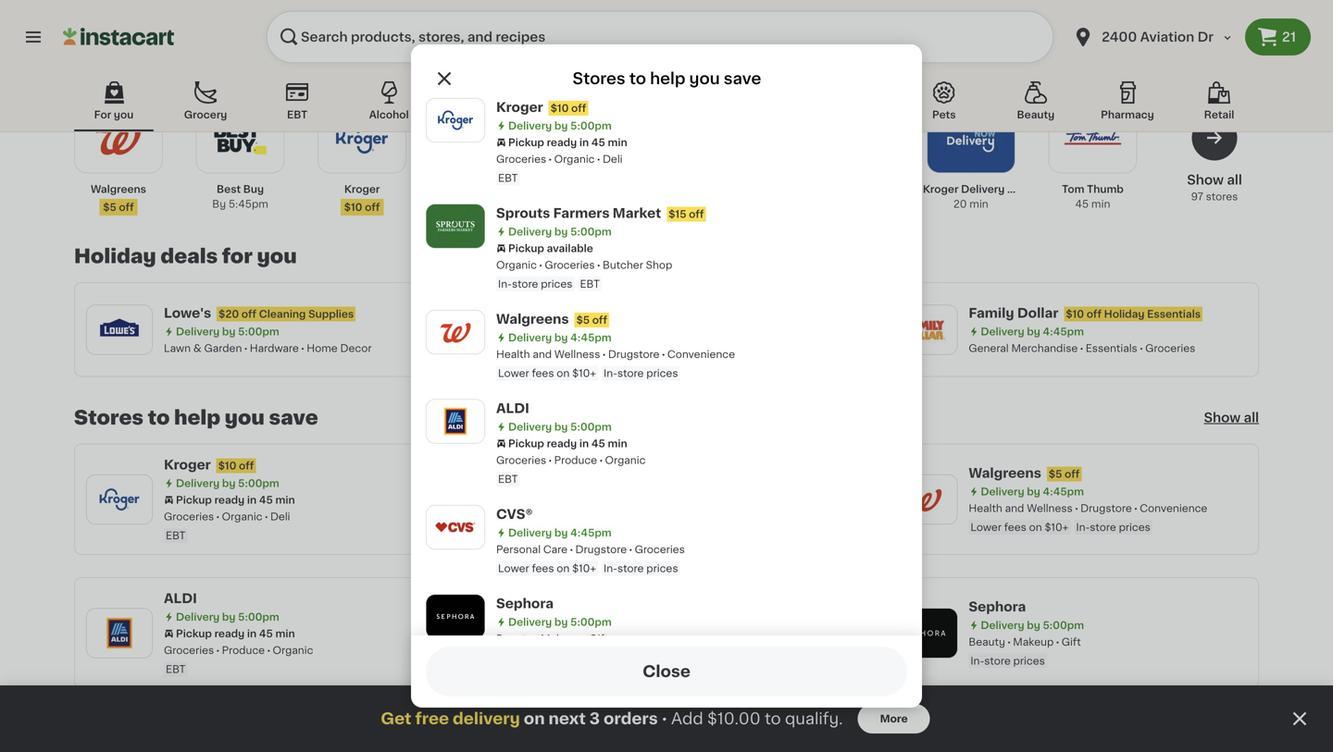 Task type: describe. For each thing, give the bounding box(es) containing it.
supplies
[[308, 309, 354, 319]]

shop
[[646, 260, 673, 270]]

cvs® inside stores to help you save dialog
[[496, 508, 533, 521]]

show all
[[1204, 412, 1259, 425]]

21
[[1282, 31, 1296, 44]]

butcher
[[603, 260, 643, 270]]

wellness inside "tab panel"
[[1027, 504, 1073, 514]]

prices inside general merchandise in-store prices
[[611, 353, 643, 363]]

kroger delivery now 20 min
[[923, 184, 1031, 209]]

sprouts farmers market $15 off
[[496, 207, 704, 220]]

alcohol
[[369, 110, 409, 120]]

kroger logo image
[[434, 99, 477, 142]]

family dollar $10 off holiday essentials
[[969, 307, 1201, 320]]

dollar tree
[[566, 297, 641, 310]]

farmers for sprouts farmers market
[[623, 459, 680, 472]]

&
[[193, 343, 202, 353]]

holiday inside family dollar $10 off holiday essentials
[[1104, 309, 1145, 319]]

1 horizontal spatial kroger $10 off
[[344, 184, 380, 212]]

beauty for beauty
[[1017, 110, 1055, 120]]

retail
[[1204, 110, 1235, 120]]

stores
[[1206, 192, 1238, 202]]

general merchandise essentials groceries
[[969, 343, 1196, 353]]

0 horizontal spatial kroger $10 off
[[164, 459, 254, 472]]

close
[[643, 664, 691, 680]]

97
[[1191, 192, 1204, 202]]

stores to help you save dialog
[[411, 44, 922, 753]]

tom thumb 45 min
[[1062, 184, 1124, 209]]

and inside stores to help you save dialog
[[533, 350, 552, 360]]

show all button
[[1204, 409, 1259, 427]]

off inside the lowe's $20 off cleaning supplies
[[241, 309, 257, 319]]

grocery
[[184, 110, 227, 120]]

1 horizontal spatial health and wellness drugstore convenience lower fees on $10+ in-store prices
[[969, 504, 1208, 533]]

personal care drugstore groceries lower fees on $10+ in-store prices inside stores to help you save dialog
[[496, 545, 685, 574]]

available
[[547, 244, 593, 254]]

sephora logo image
[[434, 596, 477, 638]]

add
[[671, 712, 703, 727]]

by 5:15pm link
[[679, 105, 776, 212]]

3 inside treatment tracker modal dialog
[[590, 712, 600, 727]]

alcohol button
[[349, 78, 429, 131]]

pickup for sprouts farmers market logo
[[508, 244, 544, 254]]

wholesale button
[[533, 78, 612, 131]]

1 horizontal spatial sephora
[[969, 601, 1026, 614]]

grocery button
[[166, 78, 245, 131]]

1 vertical spatial essentials
[[1086, 343, 1138, 353]]

beauty makeup gift
[[496, 634, 609, 644]]

45 inside tom thumb 45 min
[[1075, 199, 1089, 209]]

5
[[395, 106, 402, 117]]

1 vertical spatial stores to help you save
[[74, 408, 318, 428]]

0 horizontal spatial help
[[174, 408, 221, 428]]

pets button
[[904, 78, 984, 131]]

sprouts farmers market logo image
[[434, 205, 477, 248]]

care inside stores to help you save dialog
[[543, 545, 568, 555]]

ebt inside button
[[287, 110, 308, 120]]

delivery
[[453, 712, 520, 727]]

sprouts farmers market
[[566, 459, 731, 472]]

by 5:15pm
[[701, 199, 754, 209]]

help inside stores to help you save dialog
[[650, 71, 686, 87]]

for you button
[[74, 78, 154, 131]]

more
[[880, 714, 908, 725]]

for
[[94, 110, 111, 120]]

5:45pm
[[229, 199, 268, 209]]

for
[[222, 247, 253, 266]]

get
[[381, 712, 412, 727]]

$5 inside stores to help you save dialog
[[576, 315, 590, 325]]

wellness inside stores to help you save dialog
[[554, 350, 600, 360]]

market for sprouts farmers market
[[683, 459, 731, 472]]

kroger inside kroger $10 off
[[344, 184, 380, 194]]

beauty makeup gift in-store prices
[[969, 637, 1081, 667]]

kroger $10 off inside stores to help you save dialog
[[496, 101, 586, 114]]

deli inside stores to help you save dialog
[[603, 154, 623, 164]]

best
[[217, 184, 241, 194]]

lawn
[[164, 343, 191, 353]]

1 vertical spatial produce
[[222, 646, 265, 656]]

5:15pm
[[717, 199, 754, 209]]

•
[[662, 712, 668, 727]]

health and wellness drugstore convenience lower fees on $10+ in-store prices inside stores to help you save dialog
[[496, 350, 735, 379]]

organic inside organic groceries butcher shop in-store prices ebt
[[496, 260, 537, 270]]

best buy by 5:45pm
[[212, 184, 268, 209]]

pharmacy
[[1101, 110, 1154, 120]]

20
[[954, 199, 967, 209]]

off inside family dollar $10 off holiday essentials
[[1087, 309, 1102, 319]]

45 min link
[[558, 105, 654, 212]]

ebt button
[[258, 78, 337, 131]]

in-store prices
[[568, 531, 643, 541]]

lawn & garden hardware home decor
[[164, 343, 372, 353]]

deli inside "tab panel"
[[270, 512, 290, 522]]

groceries produce organic ebt inside stores to help you save dialog
[[496, 456, 646, 485]]

show for show all 97 stores
[[1187, 174, 1224, 187]]

$20
[[219, 309, 239, 319]]

cvs® logo image
[[434, 506, 477, 549]]

beauty for beauty makeup gift
[[496, 634, 533, 644]]

in- inside organic groceries butcher shop in-store prices ebt
[[498, 279, 512, 289]]

pickup for "kroger logo" at the top left
[[508, 137, 544, 148]]

kroger inside stores to help you save dialog
[[496, 101, 543, 114]]

gifts
[[468, 110, 494, 120]]

aldi 1 hr
[[471, 184, 497, 209]]

groceries produce organic ebt inside "tab panel"
[[164, 646, 313, 675]]

prices inside beauty makeup gift in-store prices
[[1013, 656, 1045, 667]]

45 inside 45 min link
[[588, 199, 602, 209]]

off inside sprouts farmers market $15 off
[[689, 209, 704, 219]]

0 horizontal spatial groceries organic deli ebt
[[164, 512, 290, 541]]

more button
[[858, 705, 930, 734]]

next
[[549, 712, 586, 727]]

groceries inside organic groceries butcher shop in-store prices ebt
[[545, 260, 595, 270]]

you inside button
[[114, 110, 134, 120]]

1 horizontal spatial dollar
[[1017, 307, 1059, 320]]

0 horizontal spatial stores
[[74, 408, 143, 428]]

garden
[[204, 343, 242, 353]]

1
[[475, 199, 480, 209]]

ebt inside organic groceries butcher shop in-store prices ebt
[[580, 279, 600, 289]]

0 horizontal spatial dollar
[[566, 297, 608, 310]]

show all 97 stores
[[1187, 174, 1242, 202]]

gift for beauty makeup gift in-store prices
[[1062, 637, 1081, 648]]

health inside stores to help you save dialog
[[496, 350, 530, 360]]

aldi logo image
[[434, 400, 477, 443]]

deals
[[161, 247, 218, 266]]

1 vertical spatial care
[[613, 637, 638, 648]]

thumb
[[1087, 184, 1124, 194]]

wholesale
[[545, 110, 600, 120]]

pharmacy button
[[1088, 78, 1167, 131]]

buy
[[243, 184, 264, 194]]

$15
[[669, 209, 687, 219]]

orders
[[604, 712, 658, 727]]

lowe's $20 off cleaning supplies
[[164, 307, 354, 320]]

gifts button
[[441, 78, 521, 131]]

sprouts for sprouts farmers market $15 off
[[496, 207, 550, 220]]

2 horizontal spatial $5
[[1049, 469, 1062, 480]]

tab panel containing holiday deals for you
[[65, 99, 1268, 689]]



Task type: vqa. For each thing, say whether or not it's contained in the screenshot.
middle Walgreens $5 off
yes



Task type: locate. For each thing, give the bounding box(es) containing it.
1 horizontal spatial $5
[[576, 315, 590, 325]]

personal care drugstore groceries lower fees on $10+ in-store prices up •
[[566, 637, 755, 667]]

pickup ready in 45 min
[[508, 137, 627, 148], [508, 439, 627, 449], [176, 495, 295, 506], [176, 629, 295, 639]]

aldi
[[471, 184, 497, 194], [496, 402, 529, 415], [164, 593, 197, 606]]

gift for beauty makeup gift
[[589, 634, 609, 644]]

makeup inside beauty makeup gift in-store prices
[[1013, 637, 1054, 648]]

0 horizontal spatial 3
[[517, 106, 524, 117]]

general for general merchandise in-store prices
[[566, 334, 606, 344]]

farmers inside "tab panel"
[[623, 459, 680, 472]]

personal inside stores to help you save dialog
[[496, 545, 541, 555]]

3
[[517, 106, 524, 117], [590, 712, 600, 727]]

sephora
[[496, 598, 554, 611], [969, 601, 1026, 614]]

0 horizontal spatial stores to help you save
[[74, 408, 318, 428]]

instacart image
[[63, 26, 174, 48]]

1 horizontal spatial convenience
[[1140, 504, 1208, 514]]

general merchandise in-store prices
[[566, 334, 676, 363]]

0 horizontal spatial save
[[269, 408, 318, 428]]

all for show all 97 stores
[[1227, 174, 1242, 187]]

1 horizontal spatial holiday
[[1104, 309, 1145, 319]]

gift inside beauty makeup gift in-store prices
[[1062, 637, 1081, 648]]

on inside treatment tracker modal dialog
[[524, 712, 545, 727]]

1 horizontal spatial and
[[1005, 504, 1024, 514]]

by inside best buy by 5:45pm
[[212, 199, 226, 209]]

sephora up beauty makeup gift in-store prices
[[969, 601, 1026, 614]]

farmers
[[553, 207, 610, 220], [623, 459, 680, 472]]

beauty inside stores to help you save dialog
[[496, 634, 533, 644]]

2 horizontal spatial kroger $10 off
[[496, 101, 586, 114]]

0 horizontal spatial deli
[[270, 512, 290, 522]]

to right wholesale button
[[629, 71, 646, 87]]

save inside "tab panel"
[[269, 408, 318, 428]]

$10 inside stores to help you save dialog
[[551, 103, 569, 113]]

makeup
[[541, 634, 581, 644], [1013, 637, 1054, 648]]

to down lawn
[[148, 408, 170, 428]]

3 right 'next'
[[590, 712, 600, 727]]

1 vertical spatial $5
[[576, 315, 590, 325]]

general inside general merchandise in-store prices
[[566, 334, 606, 344]]

1 vertical spatial holiday
[[1104, 309, 1145, 319]]

organic
[[554, 154, 595, 164], [496, 260, 537, 270], [605, 456, 646, 466], [222, 512, 263, 522], [273, 646, 313, 656]]

general
[[566, 334, 606, 344], [969, 343, 1009, 353]]

stores to help you save inside dialog
[[573, 71, 761, 87]]

1 vertical spatial 3
[[590, 712, 600, 727]]

show inside "show all 97 stores"
[[1187, 174, 1224, 187]]

0 horizontal spatial convenience
[[667, 350, 735, 360]]

in- inside general merchandise in-store prices
[[568, 353, 582, 363]]

sprouts up in-store prices
[[566, 459, 620, 472]]

farmers up available
[[553, 207, 610, 220]]

health
[[496, 350, 530, 360], [969, 504, 1003, 514]]

1 by from the left
[[212, 199, 226, 209]]

ebt
[[287, 110, 308, 120], [498, 173, 518, 183], [580, 279, 600, 289], [498, 475, 518, 485], [166, 531, 186, 541], [166, 665, 186, 675]]

all
[[1227, 174, 1242, 187], [1244, 412, 1259, 425]]

care right beauty makeup gift
[[613, 637, 638, 648]]

close button
[[426, 647, 907, 697]]

0 vertical spatial walgreens
[[91, 184, 146, 194]]

care
[[543, 545, 568, 555], [613, 637, 638, 648]]

min
[[608, 137, 627, 148], [604, 199, 623, 209], [970, 199, 989, 209], [1092, 199, 1110, 209], [608, 439, 627, 449], [275, 495, 295, 506], [275, 629, 295, 639]]

1 horizontal spatial stores to help you save
[[573, 71, 761, 87]]

pickup for aldi logo
[[508, 439, 544, 449]]

1 horizontal spatial groceries organic deli ebt
[[496, 154, 623, 183]]

produce inside stores to help you save dialog
[[554, 456, 597, 466]]

all inside "popup button"
[[1244, 412, 1259, 425]]

merchandise down family dollar $10 off holiday essentials
[[1012, 343, 1078, 353]]

tab panel
[[65, 99, 1268, 689]]

beauty inside button
[[1017, 110, 1055, 120]]

gift inside stores to help you save dialog
[[589, 634, 609, 644]]

2 vertical spatial aldi
[[164, 593, 197, 606]]

farmers up in-store prices
[[623, 459, 680, 472]]

1 horizontal spatial beauty
[[969, 637, 1005, 648]]

cvs® inside "tab panel"
[[566, 601, 603, 614]]

45 min
[[588, 199, 623, 209]]

holiday
[[74, 247, 156, 266], [1104, 309, 1145, 319]]

1 horizontal spatial help
[[650, 71, 686, 87]]

treatment tracker modal dialog
[[0, 686, 1333, 753]]

1 horizontal spatial wellness
[[1027, 504, 1073, 514]]

get free delivery on next 3 orders • add $10.00 to qualify.
[[381, 712, 843, 727]]

0 horizontal spatial produce
[[222, 646, 265, 656]]

to inside dialog
[[629, 71, 646, 87]]

0 horizontal spatial $5
[[103, 202, 116, 212]]

$5
[[103, 202, 116, 212], [576, 315, 590, 325], [1049, 469, 1062, 480]]

0 vertical spatial health
[[496, 350, 530, 360]]

0 horizontal spatial to
[[148, 408, 170, 428]]

0 vertical spatial holiday
[[74, 247, 156, 266]]

groceries produce organic ebt
[[496, 456, 646, 485], [164, 646, 313, 675]]

1 horizontal spatial personal
[[566, 637, 611, 648]]

1 vertical spatial groceries produce organic ebt
[[164, 646, 313, 675]]

merchandise for essentials
[[1012, 343, 1078, 353]]

family
[[969, 307, 1014, 320]]

market inside stores to help you save dialog
[[613, 207, 661, 220]]

1 vertical spatial walgreens
[[496, 313, 569, 326]]

$10
[[551, 103, 569, 113], [344, 202, 362, 212], [1066, 309, 1084, 319], [218, 461, 236, 471]]

general down family
[[969, 343, 1009, 353]]

general down dollar tree
[[566, 334, 606, 344]]

1 vertical spatial save
[[269, 408, 318, 428]]

$10.00
[[707, 712, 761, 727]]

1 vertical spatial to
[[148, 408, 170, 428]]

pickup
[[508, 137, 544, 148], [508, 244, 544, 254], [508, 439, 544, 449], [176, 495, 212, 506], [176, 629, 212, 639]]

convenience inside stores to help you save dialog
[[667, 350, 735, 360]]

help
[[650, 71, 686, 87], [174, 408, 221, 428]]

cleaning
[[259, 309, 306, 319]]

$10+
[[572, 369, 596, 379], [1045, 523, 1069, 533], [572, 564, 596, 574], [642, 656, 666, 667]]

1 horizontal spatial essentials
[[1147, 309, 1201, 319]]

qualify.
[[785, 712, 843, 727]]

1 horizontal spatial market
[[683, 459, 731, 472]]

beauty button
[[996, 78, 1076, 131]]

0 horizontal spatial makeup
[[541, 634, 581, 644]]

1 horizontal spatial walgreens
[[496, 313, 569, 326]]

0 horizontal spatial personal
[[496, 545, 541, 555]]

cvs®
[[496, 508, 533, 521], [566, 601, 603, 614]]

2 vertical spatial to
[[765, 712, 781, 727]]

holiday left the deals
[[74, 247, 156, 266]]

0 horizontal spatial sprouts
[[496, 207, 550, 220]]

aldi inside stores to help you save dialog
[[496, 402, 529, 415]]

0 vertical spatial walgreens $5 off
[[91, 184, 146, 212]]

pickup available
[[508, 244, 593, 254]]

0 horizontal spatial sephora
[[496, 598, 554, 611]]

0 horizontal spatial essentials
[[1086, 343, 1138, 353]]

by left 5:15pm
[[701, 199, 715, 209]]

sephora up beauty makeup gift
[[496, 598, 554, 611]]

0 horizontal spatial groceries produce organic ebt
[[164, 646, 313, 675]]

1 horizontal spatial gift
[[1062, 637, 1081, 648]]

all inside "show all 97 stores"
[[1227, 174, 1242, 187]]

stores
[[573, 71, 626, 87], [74, 408, 143, 428]]

show
[[1187, 174, 1224, 187], [1204, 412, 1241, 425]]

beauty inside beauty makeup gift in-store prices
[[969, 637, 1005, 648]]

1 vertical spatial sprouts
[[566, 459, 620, 472]]

1 horizontal spatial save
[[724, 71, 761, 87]]

lowe's
[[164, 307, 211, 320]]

1 vertical spatial wellness
[[1027, 504, 1073, 514]]

save up by 5:15pm link
[[724, 71, 761, 87]]

decor
[[340, 343, 372, 353]]

3 right gifts on the left top
[[517, 106, 524, 117]]

convenience
[[667, 350, 735, 360], [1140, 504, 1208, 514]]

free
[[415, 712, 449, 727]]

all for show all
[[1244, 412, 1259, 425]]

2 vertical spatial walgreens
[[969, 467, 1042, 480]]

delivery by 4:45pm
[[981, 327, 1084, 337], [508, 333, 612, 343], [981, 487, 1084, 497], [508, 528, 612, 538], [578, 621, 682, 631]]

makeup for beauty makeup gift in-store prices
[[1013, 637, 1054, 648]]

store inside beauty makeup gift in-store prices
[[984, 656, 1011, 667]]

farmers for sprouts farmers market $15 off
[[553, 207, 610, 220]]

hr
[[482, 199, 492, 209]]

groceries
[[496, 154, 546, 164], [545, 260, 595, 270], [1145, 343, 1196, 353], [496, 456, 546, 466], [164, 512, 214, 522], [635, 545, 685, 555], [705, 637, 755, 648], [164, 646, 214, 656]]

0 horizontal spatial cvs®
[[496, 508, 533, 521]]

1 vertical spatial all
[[1244, 412, 1259, 425]]

walgreens $5 off
[[91, 184, 146, 212], [496, 313, 607, 326], [969, 467, 1080, 480]]

1 horizontal spatial stores
[[573, 71, 626, 87]]

0 vertical spatial and
[[533, 350, 552, 360]]

makeup for beauty makeup gift
[[541, 634, 581, 644]]

pets
[[932, 110, 956, 120]]

delivery inside the "kroger delivery now 20 min"
[[961, 184, 1005, 194]]

personal care drugstore groceries lower fees on $10+ in-store prices down in-store prices
[[496, 545, 685, 574]]

personal
[[496, 545, 541, 555], [566, 637, 611, 648]]

in- inside beauty makeup gift in-store prices
[[971, 656, 984, 667]]

21 button
[[1245, 19, 1311, 56]]

1 vertical spatial kroger $10 off
[[344, 184, 380, 212]]

2 vertical spatial kroger $10 off
[[164, 459, 254, 472]]

cvs® up beauty makeup gift
[[566, 601, 603, 614]]

wellness
[[554, 350, 600, 360], [1027, 504, 1073, 514]]

1 horizontal spatial farmers
[[623, 459, 680, 472]]

beauty for beauty makeup gift in-store prices
[[969, 637, 1005, 648]]

care up beauty makeup gift
[[543, 545, 568, 555]]

sephora inside stores to help you save dialog
[[496, 598, 554, 611]]

ready
[[547, 137, 577, 148], [547, 439, 577, 449], [214, 495, 245, 506], [214, 629, 245, 639]]

essentials
[[1147, 309, 1201, 319], [1086, 343, 1138, 353]]

now
[[1007, 184, 1031, 194]]

0 vertical spatial health and wellness drugstore convenience lower fees on $10+ in-store prices
[[496, 350, 735, 379]]

walgreens $5 off inside stores to help you save dialog
[[496, 313, 607, 326]]

fees
[[532, 369, 554, 379], [1004, 523, 1027, 533], [532, 564, 554, 574], [602, 656, 624, 667]]

merchandise for in-
[[609, 334, 676, 344]]

lower
[[498, 369, 529, 379], [971, 523, 1002, 533], [498, 564, 529, 574], [568, 656, 599, 667]]

min inside tom thumb 45 min
[[1092, 199, 1110, 209]]

1 vertical spatial personal care drugstore groceries lower fees on $10+ in-store prices
[[566, 637, 755, 667]]

1 horizontal spatial walgreens $5 off
[[496, 313, 607, 326]]

1 horizontal spatial makeup
[[1013, 637, 1054, 648]]

store inside organic groceries butcher shop in-store prices ebt
[[512, 279, 538, 289]]

1 vertical spatial farmers
[[623, 459, 680, 472]]

store inside general merchandise in-store prices
[[582, 353, 608, 363]]

you
[[689, 71, 720, 87], [114, 110, 134, 120], [257, 247, 297, 266], [225, 408, 265, 428]]

1 vertical spatial market
[[683, 459, 731, 472]]

save inside dialog
[[724, 71, 761, 87]]

0 vertical spatial all
[[1227, 174, 1242, 187]]

home
[[307, 343, 338, 353]]

0 vertical spatial help
[[650, 71, 686, 87]]

delivery
[[508, 121, 552, 131], [961, 184, 1005, 194], [508, 227, 552, 237], [578, 317, 622, 327], [176, 327, 220, 337], [981, 327, 1025, 337], [508, 333, 552, 343], [508, 422, 552, 432], [176, 479, 220, 489], [981, 487, 1025, 497], [508, 528, 552, 538], [176, 612, 220, 623], [508, 618, 552, 628], [578, 621, 622, 631], [981, 621, 1025, 631]]

drugstore
[[608, 350, 660, 360], [1081, 504, 1132, 514], [575, 545, 627, 555], [646, 637, 697, 648]]

stores inside dialog
[[573, 71, 626, 87]]

0 horizontal spatial care
[[543, 545, 568, 555]]

produce
[[554, 456, 597, 466], [222, 646, 265, 656]]

1 vertical spatial health
[[969, 504, 1003, 514]]

0 vertical spatial aldi
[[471, 184, 497, 194]]

kroger inside the "kroger delivery now 20 min"
[[923, 184, 959, 194]]

sprouts right the hr
[[496, 207, 550, 220]]

1 vertical spatial deli
[[270, 512, 290, 522]]

merchandise down tree
[[609, 334, 676, 344]]

0 horizontal spatial and
[[533, 350, 552, 360]]

by down best
[[212, 199, 226, 209]]

cvs® right cvs® logo
[[496, 508, 533, 521]]

2 by from the left
[[701, 199, 715, 209]]

farmers inside stores to help you save dialog
[[553, 207, 610, 220]]

retail button
[[1180, 78, 1259, 131]]

shop categories tab list
[[74, 78, 1259, 131]]

by
[[555, 121, 568, 131], [555, 227, 568, 237], [625, 317, 638, 327], [222, 327, 236, 337], [1027, 327, 1041, 337], [555, 333, 568, 343], [555, 422, 568, 432], [222, 479, 236, 489], [1027, 487, 1041, 497], [555, 528, 568, 538], [222, 612, 236, 623], [555, 618, 568, 628], [625, 621, 638, 631], [1027, 621, 1041, 631]]

0 vertical spatial stores
[[573, 71, 626, 87]]

dollar right family
[[1017, 307, 1059, 320]]

dollar down organic groceries butcher shop in-store prices ebt
[[566, 297, 608, 310]]

1 horizontal spatial health
[[969, 504, 1003, 514]]

you inside dialog
[[689, 71, 720, 87]]

0 vertical spatial market
[[613, 207, 661, 220]]

0 vertical spatial to
[[629, 71, 646, 87]]

tom
[[1062, 184, 1085, 194]]

market for sprouts farmers market $15 off
[[613, 207, 661, 220]]

organic groceries butcher shop in-store prices ebt
[[496, 260, 673, 289]]

0 horizontal spatial beauty
[[496, 634, 533, 644]]

to right $10.00
[[765, 712, 781, 727]]

0 horizontal spatial holiday
[[74, 247, 156, 266]]

save down hardware
[[269, 408, 318, 428]]

2 vertical spatial $5
[[1049, 469, 1062, 480]]

45
[[591, 137, 605, 148], [588, 199, 602, 209], [1075, 199, 1089, 209], [591, 439, 605, 449], [259, 495, 273, 506], [259, 629, 273, 639]]

0 vertical spatial sprouts
[[496, 207, 550, 220]]

1 vertical spatial health and wellness drugstore convenience lower fees on $10+ in-store prices
[[969, 504, 1208, 533]]

essentials inside family dollar $10 off holiday essentials
[[1147, 309, 1201, 319]]

1 vertical spatial walgreens $5 off
[[496, 313, 607, 326]]

walgreens logo image
[[434, 311, 477, 354]]

groceries organic deli ebt inside stores to help you save dialog
[[496, 154, 623, 183]]

1 vertical spatial personal
[[566, 637, 611, 648]]

0 horizontal spatial general
[[566, 334, 606, 344]]

1 horizontal spatial to
[[629, 71, 646, 87]]

0 vertical spatial convenience
[[667, 350, 735, 360]]

personal right cvs® logo
[[496, 545, 541, 555]]

to inside treatment tracker modal dialog
[[765, 712, 781, 727]]

prices inside organic groceries butcher shop in-store prices ebt
[[541, 279, 573, 289]]

health and wellness drugstore convenience lower fees on $10+ in-store prices
[[496, 350, 735, 379], [969, 504, 1208, 533]]

5:00pm
[[571, 121, 612, 131], [571, 227, 612, 237], [641, 317, 682, 327], [238, 327, 279, 337], [571, 422, 612, 432], [238, 479, 279, 489], [238, 612, 279, 623], [571, 618, 612, 628], [1043, 621, 1084, 631]]

2 horizontal spatial walgreens
[[969, 467, 1042, 480]]

2 horizontal spatial walgreens $5 off
[[969, 467, 1080, 480]]

tree
[[611, 297, 641, 310]]

general for general merchandise essentials groceries
[[969, 343, 1009, 353]]

0 vertical spatial essentials
[[1147, 309, 1201, 319]]

1 horizontal spatial groceries produce organic ebt
[[496, 456, 646, 485]]

show inside "popup button"
[[1204, 412, 1241, 425]]

makeup inside stores to help you save dialog
[[541, 634, 581, 644]]

0 vertical spatial personal care drugstore groceries lower fees on $10+ in-store prices
[[496, 545, 685, 574]]

merchandise inside general merchandise in-store prices
[[609, 334, 676, 344]]

$10 inside family dollar $10 off holiday essentials
[[1066, 309, 1084, 319]]

personal up 'next'
[[566, 637, 611, 648]]

min inside the "kroger delivery now 20 min"
[[970, 199, 989, 209]]

for you
[[94, 110, 134, 120]]

walgreens inside stores to help you save dialog
[[496, 313, 569, 326]]

holiday deals for you
[[74, 247, 297, 266]]

0 vertical spatial kroger $10 off
[[496, 101, 586, 114]]

0 vertical spatial farmers
[[553, 207, 610, 220]]

hardware
[[250, 343, 299, 353]]

1 horizontal spatial care
[[613, 637, 638, 648]]

1 vertical spatial convenience
[[1140, 504, 1208, 514]]

0 horizontal spatial market
[[613, 207, 661, 220]]

holiday up general merchandise essentials groceries
[[1104, 309, 1145, 319]]

sprouts inside stores to help you save dialog
[[496, 207, 550, 220]]

show for show all
[[1204, 412, 1241, 425]]

sprouts for sprouts farmers market
[[566, 459, 620, 472]]

in-
[[498, 279, 512, 289], [568, 353, 582, 363], [604, 369, 618, 379], [1076, 523, 1090, 533], [568, 531, 582, 541], [604, 564, 618, 574], [674, 656, 688, 667], [971, 656, 984, 667]]

1 vertical spatial cvs®
[[566, 601, 603, 614]]



